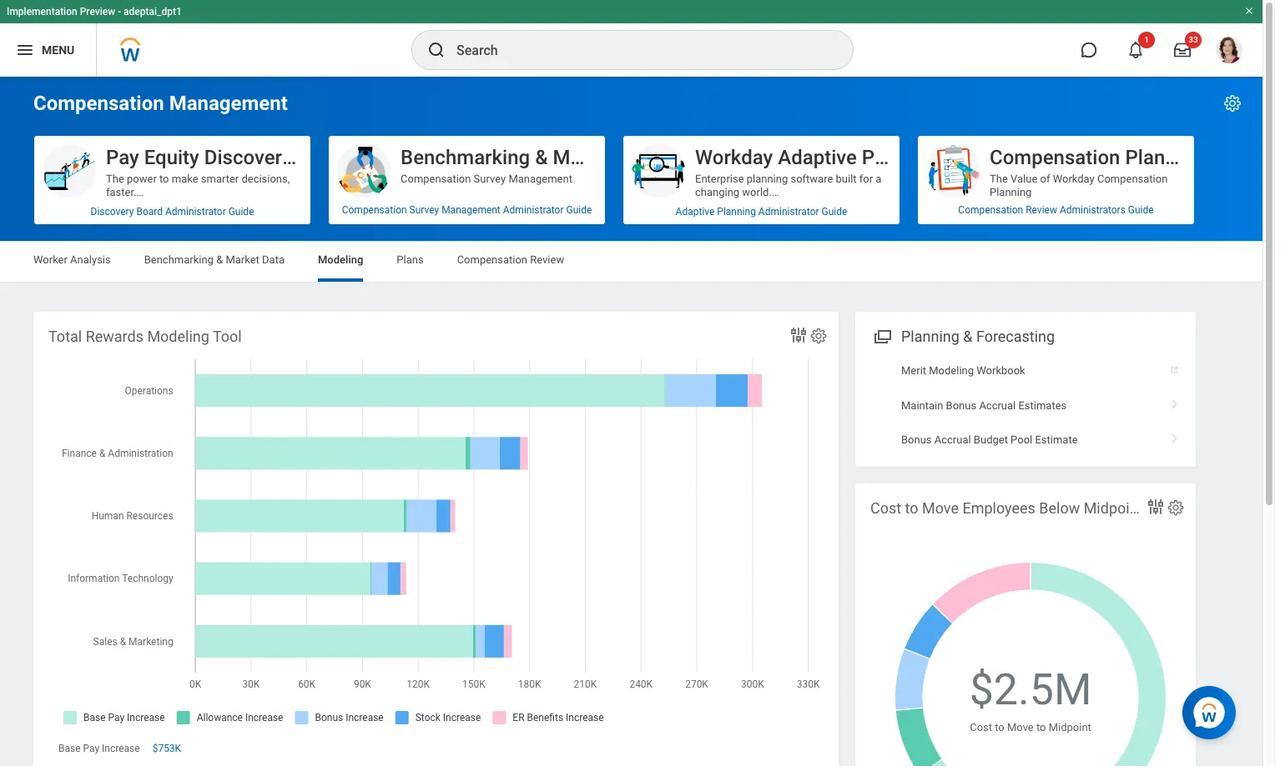 Task type: describe. For each thing, give the bounding box(es) containing it.
merit modeling workbook
[[901, 365, 1025, 377]]

to inside 'flexibility to manage changes and execute quickly'
[[1037, 306, 1047, 319]]

to inside augmented analytics to answer your questions.
[[210, 333, 220, 345]]

inbox large image
[[1174, 42, 1191, 58]]

$753k
[[152, 744, 181, 755]]

cost inside $2.5m cost to move to midpoint
[[970, 722, 992, 734]]

survey for compensation survey management
[[474, 173, 506, 185]]

& up compensation survey management
[[535, 146, 548, 169]]

pay equity discovery board
[[106, 146, 350, 169]]

of left it?
[[186, 226, 196, 239]]

0 vertical spatial data
[[621, 146, 662, 169]]

tons
[[182, 213, 203, 225]]

faster.
[[106, 186, 136, 199]]

maintain bonus accrual estimates
[[901, 399, 1067, 412]]

0 horizontal spatial benchmarking & market data
[[144, 254, 285, 266]]

sales
[[695, 626, 721, 639]]

maintain bonus accrual estimates link
[[855, 388, 1196, 423]]

planning & forecasting
[[901, 328, 1055, 345]]

your inside data—you have tons of it, but how do you make sense of it? workday makes it easy to get a complete picture of your finances, people, and operations so you can make more informed decisions.
[[202, 253, 223, 265]]

discovery board administrator guide
[[91, 206, 254, 218]]

of left it,
[[206, 213, 216, 225]]

the value of workday compensation planning
[[990, 173, 1168, 199]]

guide for workday adaptive planning
[[822, 206, 847, 218]]

estimates
[[1018, 399, 1067, 412]]

-
[[118, 6, 121, 18]]

and inside data—you have tons of it, but how do you make sense of it? workday makes it easy to get a complete picture of your finances, people, and operations so you can make more informed decisions.
[[143, 266, 161, 279]]

search image
[[426, 40, 446, 60]]

profile logan mcneil image
[[1216, 37, 1242, 67]]

your inside augmented analytics to answer your questions.
[[260, 333, 281, 345]]

0 vertical spatial discovery
[[204, 146, 292, 169]]

1 vertical spatial make
[[126, 226, 152, 239]]

workforce
[[695, 480, 745, 492]]

of inside the value of workday compensation planning
[[1040, 173, 1050, 185]]

adeptai_dpt1
[[124, 6, 182, 18]]

budget
[[974, 434, 1008, 446]]

0 vertical spatial board
[[297, 146, 350, 169]]

a inside enterprise planning software built for a changing world.
[[876, 173, 882, 185]]

cycle
[[1209, 146, 1258, 169]]

time
[[1013, 386, 1037, 399]]

cost to move employees below midpoint to midpoint
[[870, 500, 1223, 517]]

compensation review
[[457, 254, 564, 266]]

data—you
[[106, 213, 154, 225]]

it?
[[199, 226, 210, 239]]

implementation preview -   adeptai_dpt1
[[7, 6, 182, 18]]

easy
[[194, 239, 217, 252]]

guide for compensation planning cycle
[[1128, 204, 1154, 216]]

configure cost to move employees below midpoint to midpoint image
[[1167, 499, 1185, 517]]

1 horizontal spatial adaptive
[[778, 146, 857, 169]]

close environment banner image
[[1244, 6, 1254, 16]]

$2.5m main content
[[0, 77, 1263, 767]]

notifications large image
[[1127, 42, 1144, 58]]

workday inside data—you have tons of it, but how do you make sense of it? workday makes it easy to get a complete picture of your finances, people, and operations so you can make more informed decisions.
[[106, 239, 148, 252]]

33
[[1188, 35, 1198, 44]]

compensation management
[[33, 92, 288, 115]]

of up operations
[[190, 253, 200, 265]]

data—you have tons of it, but how do you make sense of it? workday makes it easy to get a complete picture of your finances, people, and operations so you can make more informed decisions.
[[106, 213, 299, 292]]

bonus accrual budget pool estimate
[[901, 434, 1078, 446]]

market inside tab list
[[226, 254, 259, 266]]

world.
[[742, 186, 772, 199]]

0 vertical spatial market
[[553, 146, 616, 169]]

1 horizontal spatial bonus
[[946, 399, 976, 412]]

changing
[[695, 186, 739, 199]]

below
[[1039, 500, 1080, 517]]

Search Workday  search field
[[456, 32, 819, 68]]

menu banner
[[0, 0, 1263, 77]]

compensation for compensation review
[[457, 254, 527, 266]]

insight
[[1040, 386, 1073, 399]]

it
[[185, 239, 191, 252]]

quickly
[[1030, 319, 1065, 332]]

total rewards modeling tool
[[48, 328, 242, 345]]

review for compensation review
[[530, 254, 564, 266]]

analytics
[[164, 333, 207, 345]]

estimate
[[1035, 434, 1078, 446]]

menu button
[[0, 23, 96, 77]]

informed
[[134, 279, 177, 292]]

compensation for compensation survey management administrator guide
[[342, 204, 407, 216]]

compensation for compensation review administrators guide
[[958, 204, 1023, 216]]

configure and view chart data image for cost to move employees below midpoint to midpoint
[[1146, 497, 1166, 517]]

and inside real time insight to analyze and respond
[[1128, 386, 1146, 399]]

modeling inside merit modeling workbook link
[[929, 365, 974, 377]]

management for compensation survey management administrator guide
[[442, 204, 500, 216]]

workday adaptive planning
[[695, 146, 940, 169]]

maintain
[[901, 399, 943, 412]]

an
[[106, 453, 119, 465]]

management for compensation survey management
[[508, 173, 572, 185]]

cases
[[422, 613, 451, 625]]

security
[[169, 573, 207, 585]]

plans
[[397, 254, 424, 266]]

move inside $2.5m cost to move to midpoint
[[1007, 722, 1034, 734]]

power
[[127, 173, 157, 185]]

to inside real time insight to analyze and respond
[[1076, 386, 1085, 399]]

preview
[[80, 6, 115, 18]]

worker analysis
[[33, 254, 111, 266]]

menu
[[42, 43, 74, 56]]

total rewards modeling tool element
[[33, 312, 839, 767]]

0 horizontal spatial bonus
[[901, 434, 932, 446]]

decisions.
[[180, 279, 229, 292]]

operations
[[164, 266, 215, 279]]

what it is?
[[401, 199, 451, 212]]

a
[[106, 573, 113, 585]]

decisions,
[[242, 173, 290, 185]]

compensation survey management administrator guide link
[[329, 198, 605, 223]]

smarter
[[201, 173, 239, 185]]

1 button
[[1117, 32, 1155, 68]]

an intelligent data core.
[[106, 453, 220, 465]]

accrual inside maintain bonus accrual estimates link
[[979, 399, 1016, 412]]

people,
[[106, 266, 141, 279]]

make inside the power to make smarter decisions, faster.
[[172, 173, 198, 185]]

planning
[[747, 173, 788, 185]]

1 vertical spatial you
[[232, 266, 250, 279]]

it
[[428, 199, 435, 212]]

makes
[[150, 239, 183, 252]]

workforce planning
[[695, 480, 790, 492]]

discovery inside discovery board administrator guide link
[[91, 206, 134, 218]]

merit
[[901, 365, 926, 377]]

menu group image
[[870, 325, 893, 347]]

built
[[836, 173, 857, 185]]

get
[[231, 239, 247, 252]]

the power to make smarter decisions, faster.
[[106, 173, 290, 199]]

ability to plan & define strategy
[[990, 213, 1141, 225]]

a inside data—you have tons of it, but how do you make sense of it? workday makes it easy to get a complete picture of your finances, people, and operations so you can make more informed decisions.
[[250, 239, 255, 252]]

compensation survey management administrator guide
[[342, 204, 592, 216]]

cost to move employees below midpoint to midpoint element
[[855, 484, 1223, 767]]

software
[[791, 173, 833, 185]]

equity
[[144, 146, 199, 169]]

employees
[[963, 500, 1035, 517]]

administrator for workday adaptive planning
[[758, 206, 819, 218]]

compensation for compensation management
[[33, 92, 164, 115]]

tab list inside $2.5m main content
[[17, 242, 1246, 282]]

workday inside the value of workday compensation planning
[[1053, 173, 1095, 185]]

to inside the power to make smarter decisions, faster.
[[159, 173, 169, 185]]

0 horizontal spatial cost
[[870, 500, 901, 517]]

administrator inside compensation survey management administrator guide link
[[503, 204, 564, 216]]

0 horizontal spatial you
[[106, 226, 123, 239]]

compensation for compensation survey management
[[401, 173, 471, 185]]

administrator for pay equity discovery board
[[165, 206, 226, 218]]

forecasting
[[976, 328, 1055, 345]]

enterprise
[[695, 173, 744, 185]]



Task type: vqa. For each thing, say whether or not it's contained in the screenshot.
What on the left top
yes



Task type: locate. For each thing, give the bounding box(es) containing it.
2 vertical spatial workday
[[106, 239, 148, 252]]

flexibility
[[990, 306, 1035, 319]]

2 vertical spatial and
[[1128, 386, 1146, 399]]

1 vertical spatial modeling
[[147, 328, 209, 345]]

0 horizontal spatial workday
[[106, 239, 148, 252]]

0 horizontal spatial move
[[922, 500, 959, 517]]

modeling inside tab list
[[318, 254, 363, 266]]

compensation down value
[[958, 204, 1023, 216]]

so
[[218, 266, 230, 279]]

compensation left it
[[342, 204, 407, 216]]

guide for pay equity discovery board
[[228, 206, 254, 218]]

1 vertical spatial workday
[[1053, 173, 1095, 185]]

0 vertical spatial your
[[202, 253, 223, 265]]

0 horizontal spatial make
[[126, 226, 152, 239]]

0 horizontal spatial review
[[530, 254, 564, 266]]

1 vertical spatial a
[[250, 239, 255, 252]]

the inside the power to make smarter decisions, faster.
[[106, 173, 124, 185]]

0 horizontal spatial accrual
[[934, 434, 971, 446]]

adaptive planning administrator guide
[[676, 206, 847, 218]]

1 horizontal spatial data
[[621, 146, 662, 169]]

analyze
[[1088, 386, 1126, 399]]

it,
[[219, 213, 227, 225]]

1 vertical spatial chevron right image
[[1164, 428, 1186, 445]]

compensation down compensation planning cycle
[[1097, 173, 1168, 185]]

1 vertical spatial configure and view chart data image
[[1146, 497, 1166, 517]]

1 horizontal spatial you
[[232, 266, 250, 279]]

ext link image
[[1169, 359, 1186, 376]]

intelligent
[[122, 453, 169, 465]]

tab list containing worker analysis
[[17, 242, 1246, 282]]

1 horizontal spatial modeling
[[318, 254, 363, 266]]

0 vertical spatial survey
[[474, 173, 506, 185]]

modeling right "merit"
[[929, 365, 974, 377]]

workday up complete
[[106, 239, 148, 252]]

merit modeling workbook link
[[855, 354, 1196, 388]]

management down compensation survey management
[[442, 204, 500, 216]]

0 horizontal spatial management
[[169, 92, 288, 115]]

0 vertical spatial a
[[876, 173, 882, 185]]

base pay increase
[[58, 744, 140, 755]]

more
[[106, 279, 131, 292]]

configure and view chart data image inside total rewards modeling tool element
[[789, 325, 809, 345]]

value
[[1011, 173, 1037, 185]]

1 horizontal spatial for
[[859, 173, 873, 185]]

to
[[159, 173, 169, 185], [1022, 213, 1032, 225], [219, 239, 229, 252], [1037, 306, 1047, 319], [210, 333, 220, 345], [1076, 386, 1085, 399], [905, 500, 918, 517], [1146, 500, 1160, 517], [995, 722, 1004, 734], [1036, 722, 1046, 734]]

benchmarking
[[401, 146, 530, 169], [144, 254, 214, 266]]

modeling left plans
[[318, 254, 363, 266]]

0 vertical spatial move
[[922, 500, 959, 517]]

1 vertical spatial bonus
[[901, 434, 932, 446]]

worker
[[33, 254, 68, 266]]

and up informed
[[143, 266, 161, 279]]

list inside $2.5m main content
[[855, 354, 1196, 458]]

midpoint
[[1084, 500, 1143, 517], [1163, 500, 1223, 517], [1049, 722, 1091, 734]]

2 vertical spatial management
[[442, 204, 500, 216]]

pay
[[106, 146, 139, 169], [83, 744, 99, 755]]

real
[[990, 386, 1011, 399]]

2 horizontal spatial make
[[273, 266, 299, 279]]

1 vertical spatial cost
[[970, 722, 992, 734]]

midpoint for $2.5m
[[1049, 722, 1091, 734]]

adaptive up the software
[[778, 146, 857, 169]]

make down 'equity'
[[172, 173, 198, 185]]

configure total rewards modeling tool image
[[809, 327, 828, 345]]

bonus accrual budget pool estimate link
[[855, 423, 1196, 458]]

administrator inside discovery board administrator guide link
[[165, 206, 226, 218]]

benefits
[[447, 373, 486, 385]]

2 the from the left
[[990, 173, 1008, 185]]

1 horizontal spatial survey
[[474, 173, 506, 185]]

review
[[1026, 204, 1057, 216], [530, 254, 564, 266]]

your down 'easy'
[[202, 253, 223, 265]]

compensation up the value of workday compensation planning
[[990, 146, 1120, 169]]

administrator down enterprise planning software built for a changing world.
[[758, 206, 819, 218]]

1 vertical spatial accrual
[[934, 434, 971, 446]]

have
[[157, 213, 180, 225]]

chevron right image inside bonus accrual budget pool estimate link
[[1164, 428, 1186, 445]]

2 vertical spatial make
[[273, 266, 299, 279]]

consistent
[[116, 573, 166, 585]]

& down 'easy'
[[216, 254, 223, 266]]

1 chevron right image from the top
[[1164, 393, 1186, 410]]

1 horizontal spatial discovery
[[204, 146, 292, 169]]

1 horizontal spatial make
[[172, 173, 198, 185]]

workday up the "compensation review administrators guide"
[[1053, 173, 1095, 185]]

justify image
[[15, 40, 35, 60]]

0 vertical spatial benchmarking
[[401, 146, 530, 169]]

guide inside "link"
[[822, 206, 847, 218]]

the inside the value of workday compensation planning
[[990, 173, 1008, 185]]

compensation down compensation survey management administrator guide link
[[457, 254, 527, 266]]

and right the changes
[[1136, 306, 1155, 319]]

& right plan at the top of page
[[1058, 213, 1065, 225]]

modeling inside total rewards modeling tool element
[[147, 328, 209, 345]]

0 vertical spatial and
[[143, 266, 161, 279]]

compensation inside the value of workday compensation planning
[[1097, 173, 1168, 185]]

move left employees
[[922, 500, 959, 517]]

discovery board administrator guide link
[[34, 199, 310, 225]]

you
[[106, 226, 123, 239], [232, 266, 250, 279]]

chevron right image inside maintain bonus accrual estimates link
[[1164, 393, 1186, 410]]

a right built
[[876, 173, 882, 185]]

2 horizontal spatial administrator
[[758, 206, 819, 218]]

1 horizontal spatial benchmarking & market data
[[401, 146, 662, 169]]

management up pay equity discovery board
[[169, 92, 288, 115]]

1 vertical spatial adaptive
[[676, 206, 715, 218]]

changes
[[1091, 306, 1134, 319]]

market
[[553, 146, 616, 169], [226, 254, 259, 266]]

1 horizontal spatial administrator
[[503, 204, 564, 216]]

1 horizontal spatial cost
[[970, 722, 992, 734]]

0 horizontal spatial configure and view chart data image
[[789, 325, 809, 345]]

discovery up the decisions,
[[204, 146, 292, 169]]

you down data—you
[[106, 226, 123, 239]]

is?
[[437, 199, 451, 212]]

your right answer
[[260, 333, 281, 345]]

rewards
[[86, 328, 143, 345]]

1 vertical spatial your
[[260, 333, 281, 345]]

administrator up the 'compensation review'
[[503, 204, 564, 216]]

0 vertical spatial you
[[106, 226, 123, 239]]

compensation for compensation planning cycle
[[990, 146, 1120, 169]]

accrual down real
[[979, 399, 1016, 412]]

compensation survey management
[[401, 173, 572, 185]]

configure and view chart data image left configure cost to move employees below midpoint to midpoint icon at the bottom right
[[1146, 497, 1166, 517]]

1 horizontal spatial review
[[1026, 204, 1057, 216]]

use
[[401, 613, 419, 625]]

compensation
[[33, 92, 164, 115], [990, 146, 1120, 169], [401, 173, 471, 185], [1097, 173, 1168, 185], [342, 204, 407, 216], [958, 204, 1023, 216], [457, 254, 527, 266]]

compensation up it
[[401, 173, 471, 185]]

0 horizontal spatial for
[[242, 573, 256, 585]]

0 vertical spatial cost
[[870, 500, 901, 517]]

benchmarking & market data up compensation survey management
[[401, 146, 662, 169]]

accrual inside bonus accrual budget pool estimate link
[[934, 434, 971, 446]]

1 horizontal spatial accrual
[[979, 399, 1016, 412]]

compensation down menu
[[33, 92, 164, 115]]

administrator inside 'adaptive planning administrator guide' "link"
[[758, 206, 819, 218]]

administrator up it?
[[165, 206, 226, 218]]

configure and view chart data image
[[789, 325, 809, 345], [1146, 497, 1166, 517]]

cost
[[870, 500, 901, 517], [970, 722, 992, 734]]

execute
[[990, 319, 1028, 332]]

1 vertical spatial benchmarking
[[144, 254, 214, 266]]

do
[[271, 213, 283, 225]]

finances,
[[226, 253, 269, 265]]

0 vertical spatial accrual
[[979, 399, 1016, 412]]

guide
[[566, 204, 592, 216], [1128, 204, 1154, 216], [228, 206, 254, 218], [822, 206, 847, 218]]

adaptive down changing
[[676, 206, 715, 218]]

$753k button
[[152, 743, 184, 756]]

0 horizontal spatial modeling
[[147, 328, 209, 345]]

2 horizontal spatial management
[[508, 173, 572, 185]]

bonus down maintain
[[901, 434, 932, 446]]

tab list
[[17, 242, 1246, 282]]

move down $2.5m
[[1007, 722, 1034, 734]]

1 vertical spatial market
[[226, 254, 259, 266]]

review for compensation review administrators guide
[[1026, 204, 1057, 216]]

1 horizontal spatial management
[[442, 204, 500, 216]]

& inside tab list
[[216, 254, 223, 266]]

enterprise planning software built for a changing world.
[[695, 173, 882, 199]]

planning
[[862, 146, 940, 169], [1125, 146, 1204, 169], [990, 186, 1032, 199], [717, 206, 756, 218], [901, 328, 959, 345], [748, 480, 790, 492], [724, 626, 766, 639]]

what
[[401, 199, 426, 212]]

planning inside "link"
[[717, 206, 756, 218]]

2 horizontal spatial workday
[[1053, 173, 1095, 185]]

discovery down faster.
[[91, 206, 134, 218]]

pay inside total rewards modeling tool element
[[83, 744, 99, 755]]

management up compensation survey management administrator guide
[[508, 173, 572, 185]]

33 button
[[1164, 32, 1202, 68]]

a
[[876, 173, 882, 185], [250, 239, 255, 252]]

1 horizontal spatial board
[[297, 146, 350, 169]]

1 vertical spatial review
[[530, 254, 564, 266]]

bonus down merit modeling workbook
[[946, 399, 976, 412]]

list containing merit modeling workbook
[[855, 354, 1196, 458]]

configure and view chart data image left configure total rewards modeling tool icon
[[789, 325, 809, 345]]

and inside 'flexibility to manage changes and execute quickly'
[[1136, 306, 1155, 319]]

adaptive planning administrator guide link
[[623, 199, 900, 225]]

compensation review administrators guide
[[958, 204, 1154, 216]]

0 horizontal spatial survey
[[409, 204, 439, 216]]

of right value
[[1040, 173, 1050, 185]]

1 horizontal spatial pay
[[106, 146, 139, 169]]

for for model
[[242, 573, 256, 585]]

0 vertical spatial for
[[859, 173, 873, 185]]

administrator
[[503, 204, 564, 216], [165, 206, 226, 218], [758, 206, 819, 218]]

the up faster.
[[106, 173, 124, 185]]

base
[[58, 744, 81, 755]]

2 horizontal spatial modeling
[[929, 365, 974, 377]]

for right built
[[859, 173, 873, 185]]

use cases
[[401, 613, 451, 625]]

0 vertical spatial benchmarking & market data
[[401, 146, 662, 169]]

augmented
[[106, 333, 162, 345]]

self-
[[259, 573, 279, 585]]

chevron right image for maintain bonus accrual estimates
[[1164, 393, 1186, 410]]

1 vertical spatial survey
[[409, 204, 439, 216]]

for left self-
[[242, 573, 256, 585]]

0 horizontal spatial the
[[106, 173, 124, 185]]

planning inside the value of workday compensation planning
[[990, 186, 1032, 199]]

benchmarking & market data down 'easy'
[[144, 254, 285, 266]]

list
[[855, 354, 1196, 458]]

1 vertical spatial move
[[1007, 722, 1034, 734]]

& up merit modeling workbook
[[963, 328, 972, 345]]

for inside a consistent security model for self- service.
[[242, 573, 256, 585]]

pay right base
[[83, 744, 99, 755]]

for for built
[[859, 173, 873, 185]]

0 vertical spatial chevron right image
[[1164, 393, 1186, 410]]

0 horizontal spatial market
[[226, 254, 259, 266]]

the for compensation planning cycle
[[990, 173, 1008, 185]]

2 vertical spatial modeling
[[929, 365, 974, 377]]

0 horizontal spatial data
[[262, 254, 285, 266]]

1 the from the left
[[106, 173, 124, 185]]

0 horizontal spatial a
[[250, 239, 255, 252]]

0 horizontal spatial your
[[202, 253, 223, 265]]

workday up enterprise
[[695, 146, 773, 169]]

midpoint inside $2.5m cost to move to midpoint
[[1049, 722, 1091, 734]]

benchmarking & market data
[[401, 146, 662, 169], [144, 254, 285, 266]]

a right get
[[250, 239, 255, 252]]

1 vertical spatial pay
[[83, 744, 99, 755]]

plan
[[1034, 213, 1056, 225]]

the for pay equity discovery board
[[106, 173, 124, 185]]

1 vertical spatial board
[[136, 206, 163, 218]]

1 vertical spatial benchmarking & market data
[[144, 254, 285, 266]]

0 horizontal spatial benchmarking
[[144, 254, 214, 266]]

pay up power on the left top of page
[[106, 146, 139, 169]]

configure this page image
[[1222, 93, 1242, 113]]

midpoint for cost
[[1084, 500, 1143, 517]]

survey for compensation survey management administrator guide
[[409, 204, 439, 216]]

$2.5m button
[[969, 662, 1094, 720]]

chevron right image
[[1164, 393, 1186, 410], [1164, 428, 1186, 445]]

chevron right image for bonus accrual budget pool estimate
[[1164, 428, 1186, 445]]

compensation review administrators guide link
[[918, 198, 1194, 223]]

you down finances,
[[232, 266, 250, 279]]

1 horizontal spatial market
[[553, 146, 616, 169]]

for inside enterprise planning software built for a changing world.
[[859, 173, 873, 185]]

a consistent security model for self- service.
[[106, 573, 279, 599]]

make
[[172, 173, 198, 185], [126, 226, 152, 239], [273, 266, 299, 279]]

management inside compensation survey management administrator guide link
[[442, 204, 500, 216]]

to inside data—you have tons of it, but how do you make sense of it? workday makes it easy to get a complete picture of your finances, people, and operations so you can make more informed decisions.
[[219, 239, 229, 252]]

sales planning
[[695, 626, 766, 639]]

accrual
[[979, 399, 1016, 412], [934, 434, 971, 446]]

1 horizontal spatial move
[[1007, 722, 1034, 734]]

make right can
[[273, 266, 299, 279]]

benchmarking inside tab list
[[144, 254, 214, 266]]

0 vertical spatial management
[[169, 92, 288, 115]]

1 vertical spatial management
[[508, 173, 572, 185]]

tool
[[213, 328, 242, 345]]

make down data—you
[[126, 226, 152, 239]]

0 vertical spatial pay
[[106, 146, 139, 169]]

1 horizontal spatial workday
[[695, 146, 773, 169]]

business benefits
[[401, 373, 486, 385]]

2 chevron right image from the top
[[1164, 428, 1186, 445]]

benchmarking down it
[[144, 254, 214, 266]]

the
[[106, 173, 124, 185], [990, 173, 1008, 185]]

discovery
[[204, 146, 292, 169], [91, 206, 134, 218]]

accrual left budget
[[934, 434, 971, 446]]

administrators
[[1060, 204, 1126, 216]]

0 vertical spatial configure and view chart data image
[[789, 325, 809, 345]]

1 horizontal spatial benchmarking
[[401, 146, 530, 169]]

the left value
[[990, 173, 1008, 185]]

board
[[297, 146, 350, 169], [136, 206, 163, 218]]

1 vertical spatial data
[[262, 254, 285, 266]]

0 vertical spatial workday
[[695, 146, 773, 169]]

0 vertical spatial make
[[172, 173, 198, 185]]

0 horizontal spatial discovery
[[91, 206, 134, 218]]

1 horizontal spatial your
[[260, 333, 281, 345]]

0 vertical spatial adaptive
[[778, 146, 857, 169]]

0 horizontal spatial adaptive
[[676, 206, 715, 218]]

flexibility to manage changes and execute quickly
[[990, 306, 1155, 332]]

0 horizontal spatial administrator
[[165, 206, 226, 218]]

data
[[172, 453, 193, 465]]

core.
[[196, 453, 220, 465]]

answer
[[222, 333, 257, 345]]

modeling left tool
[[147, 328, 209, 345]]

survey inside compensation survey management administrator guide link
[[409, 204, 439, 216]]

data
[[621, 146, 662, 169], [262, 254, 285, 266]]

manage
[[1050, 306, 1089, 319]]

1 vertical spatial for
[[242, 573, 256, 585]]

configure and view chart data image for total rewards modeling tool
[[789, 325, 809, 345]]

benchmarking up compensation survey management
[[401, 146, 530, 169]]

1 horizontal spatial a
[[876, 173, 882, 185]]

compensation planning cycle
[[990, 146, 1258, 169]]

adaptive inside "link"
[[676, 206, 715, 218]]

real time insight to analyze and respond
[[990, 386, 1146, 412]]

0 horizontal spatial board
[[136, 206, 163, 218]]

and right 'analyze' at the bottom of page
[[1128, 386, 1146, 399]]

1 horizontal spatial the
[[990, 173, 1008, 185]]

modeling
[[318, 254, 363, 266], [147, 328, 209, 345], [929, 365, 974, 377]]

ability
[[990, 213, 1019, 225]]

configure and view chart data image inside cost to move employees below midpoint to midpoint element
[[1146, 497, 1166, 517]]



